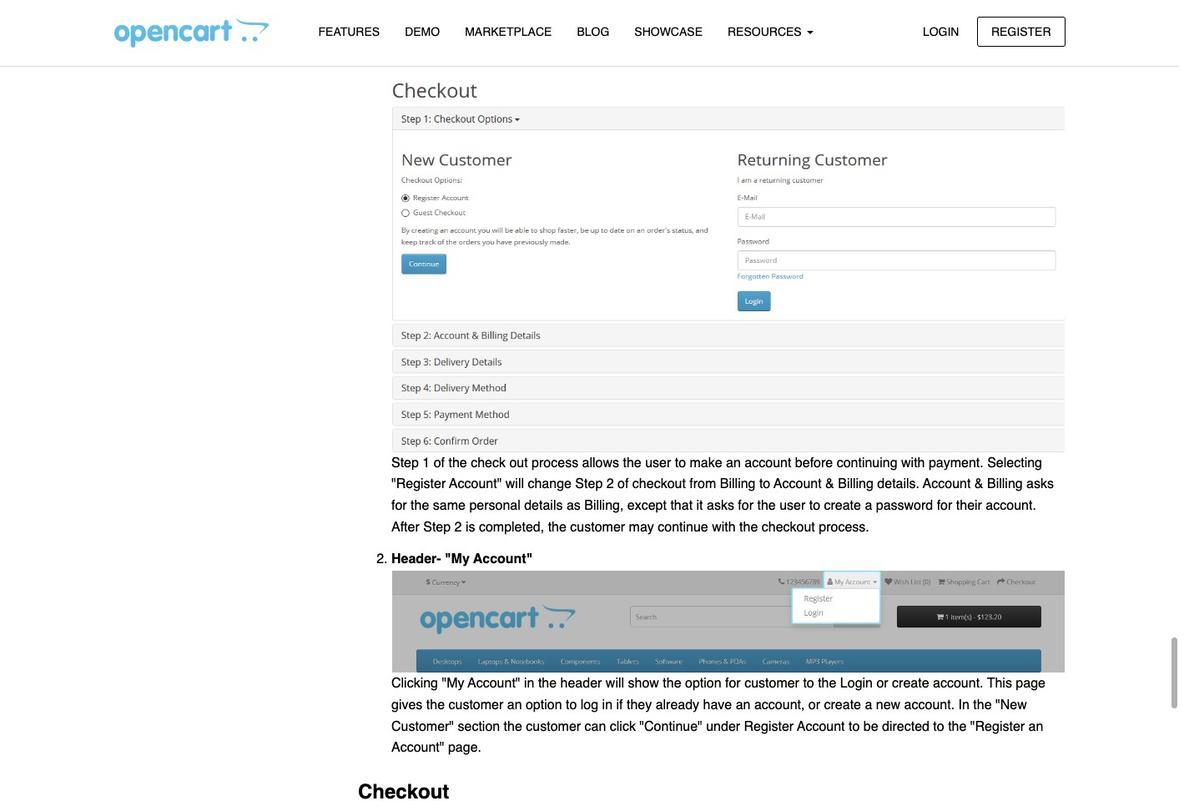 Task type: describe. For each thing, give the bounding box(es) containing it.
1 horizontal spatial step
[[423, 520, 451, 535]]

1 vertical spatial create
[[893, 676, 930, 691]]

features link
[[306, 18, 392, 47]]

2 & from the left
[[975, 477, 984, 492]]

0 vertical spatial checkout
[[392, 13, 452, 28]]

for right it
[[738, 498, 754, 513]]

already
[[656, 698, 700, 713]]

gives
[[392, 698, 423, 713]]

customer left can
[[526, 719, 581, 734]]

new
[[876, 698, 901, 713]]

register link
[[978, 16, 1066, 47]]

demo link
[[392, 18, 453, 47]]

resources link
[[715, 18, 826, 47]]

1 vertical spatial with
[[712, 520, 736, 535]]

to up account,
[[803, 676, 815, 691]]

1 billing from the left
[[720, 477, 756, 492]]

process
[[532, 456, 579, 471]]

front - official checkout register account image
[[392, 32, 1066, 453]]

page
[[1016, 676, 1046, 691]]

to right directed
[[934, 719, 945, 734]]

front - official checkout header image
[[392, 570, 1066, 674]]

to down account
[[760, 477, 771, 492]]

personal
[[469, 498, 521, 513]]

payment.
[[929, 456, 984, 471]]

header-
[[392, 552, 441, 567]]

customer up account,
[[745, 676, 800, 691]]

directed
[[882, 719, 930, 734]]

may
[[629, 520, 654, 535]]

1 vertical spatial account.
[[933, 676, 984, 691]]

resources
[[728, 25, 805, 38]]

that
[[671, 498, 693, 513]]

to left be
[[849, 719, 860, 734]]

as
[[567, 498, 581, 513]]

in
[[959, 698, 970, 713]]

account,
[[755, 698, 805, 713]]

1 vertical spatial checkout
[[358, 780, 449, 804]]

click
[[610, 719, 636, 734]]

an right have
[[736, 698, 751, 713]]

0 horizontal spatial step
[[392, 456, 419, 471]]

to left make
[[675, 456, 686, 471]]

an down "page"
[[1029, 719, 1044, 734]]

out
[[510, 456, 528, 471]]

customer up section
[[449, 698, 504, 713]]

be
[[864, 719, 879, 734]]

a inside clicking "my account" in the header will show the option for  customer to the  login or create account. this page gives the customer an option to log in if they already have an account, or create a new account. in the "new customer" section the customer can click "continue" under register account to be directed to the "register an account" page.
[[865, 698, 873, 713]]

details.
[[878, 477, 920, 492]]

account down the payment.
[[923, 477, 971, 492]]

account. inside step 1 of the check out process allows the user to make an account before continuing with payment. selecting "register account" will change step 2 of checkout from billing to account & billing details. account & billing asks for the same personal details as billing, except that it asks for the user to create a password for their account. after step 2 is completed, the customer may continue with the checkout process.
[[986, 498, 1037, 513]]

features
[[318, 25, 380, 38]]

1 vertical spatial of
[[618, 477, 629, 492]]

1 horizontal spatial user
[[780, 498, 806, 513]]

for left their
[[937, 498, 953, 513]]

continuing
[[837, 456, 898, 471]]

for inside clicking "my account" in the header will show the option for  customer to the  login or create account. this page gives the customer an option to log in if they already have an account, or create a new account. in the "new customer" section the customer can click "continue" under register account to be directed to the "register an account" page.
[[725, 676, 741, 691]]

can
[[585, 719, 606, 734]]

0 vertical spatial user
[[645, 456, 671, 471]]

showcase link
[[622, 18, 715, 47]]

1 vertical spatial in
[[602, 698, 613, 713]]

1 vertical spatial option
[[526, 698, 562, 713]]

account down before
[[774, 477, 822, 492]]

their
[[957, 498, 983, 513]]

completed,
[[479, 520, 544, 535]]

"my for header-
[[445, 552, 470, 567]]

details
[[524, 498, 563, 513]]

0 vertical spatial checkout
[[633, 477, 686, 492]]

marketplace
[[465, 25, 552, 38]]

password
[[876, 498, 934, 513]]

header
[[561, 676, 602, 691]]

1 vertical spatial step
[[575, 477, 603, 492]]

billing,
[[585, 498, 624, 513]]

"continue"
[[640, 719, 703, 734]]

log
[[581, 698, 599, 713]]

before
[[795, 456, 833, 471]]

except
[[628, 498, 667, 513]]

to up "process."
[[810, 498, 821, 513]]

from
[[690, 477, 717, 492]]

account" down customer"
[[392, 741, 445, 756]]

show
[[628, 676, 659, 691]]

showcase
[[635, 25, 703, 38]]

for up after
[[392, 498, 407, 513]]



Task type: locate. For each thing, give the bounding box(es) containing it.
checkout left "process."
[[762, 520, 815, 535]]

step down same
[[423, 520, 451, 535]]

1
[[423, 456, 430, 471]]

customer down billing,
[[570, 520, 625, 535]]

1 & from the left
[[826, 477, 835, 492]]

0 horizontal spatial billing
[[720, 477, 756, 492]]

under
[[706, 719, 741, 734]]

it
[[697, 498, 703, 513]]

"new
[[996, 698, 1027, 713]]

billing down the selecting
[[988, 477, 1023, 492]]

in left header
[[524, 676, 535, 691]]

with up details.
[[902, 456, 925, 471]]

step 1 of the check out process allows the user to make an account before continuing with payment. selecting "register account" will change step 2 of checkout from billing to account & billing details. account & billing asks for the same personal details as billing, except that it asks for the user to create a password for their account. after step 2 is completed, the customer may continue with the checkout process.
[[392, 456, 1054, 535]]

0 horizontal spatial option
[[526, 698, 562, 713]]

marketplace link
[[453, 18, 565, 47]]

1 vertical spatial login
[[841, 676, 873, 691]]

create inside step 1 of the check out process allows the user to make an account before continuing with payment. selecting "register account" will change step 2 of checkout from billing to account & billing details. account & billing asks for the same personal details as billing, except that it asks for the user to create a password for their account. after step 2 is completed, the customer may continue with the checkout process.
[[824, 498, 862, 513]]

"register inside step 1 of the check out process allows the user to make an account before continuing with payment. selecting "register account" will change step 2 of checkout from billing to account & billing details. account & billing asks for the same personal details as billing, except that it asks for the user to create a password for their account. after step 2 is completed, the customer may continue with the checkout process.
[[392, 477, 446, 492]]

0 vertical spatial in
[[524, 676, 535, 691]]

2 a from the top
[[865, 698, 873, 713]]

a inside step 1 of the check out process allows the user to make an account before continuing with payment. selecting "register account" will change step 2 of checkout from billing to account & billing details. account & billing asks for the same personal details as billing, except that it asks for the user to create a password for their account. after step 2 is completed, the customer may continue with the checkout process.
[[865, 498, 873, 513]]

0 vertical spatial step
[[392, 456, 419, 471]]

with right continue
[[712, 520, 736, 535]]

login
[[923, 25, 960, 38], [841, 676, 873, 691]]

2 up billing,
[[607, 477, 614, 492]]

2 left is
[[455, 520, 462, 535]]

2 billing from the left
[[838, 477, 874, 492]]

billing right from
[[720, 477, 756, 492]]

1 horizontal spatial login
[[923, 25, 960, 38]]

to
[[675, 456, 686, 471], [760, 477, 771, 492], [810, 498, 821, 513], [803, 676, 815, 691], [566, 698, 577, 713], [849, 719, 860, 734], [934, 719, 945, 734]]

login inside the login link
[[923, 25, 960, 38]]

account
[[745, 456, 792, 471]]

account" inside step 1 of the check out process allows the user to make an account before continuing with payment. selecting "register account" will change step 2 of checkout from billing to account & billing details. account & billing asks for the same personal details as billing, except that it asks for the user to create a password for their account. after step 2 is completed, the customer may continue with the checkout process.
[[449, 477, 502, 492]]

1 vertical spatial "my
[[442, 676, 465, 691]]

account" up section
[[468, 676, 521, 691]]

process.
[[819, 520, 870, 535]]

create up new
[[893, 676, 930, 691]]

for
[[392, 498, 407, 513], [738, 498, 754, 513], [937, 498, 953, 513], [725, 676, 741, 691]]

0 vertical spatial "my
[[445, 552, 470, 567]]

1 horizontal spatial "register
[[971, 719, 1025, 734]]

for up have
[[725, 676, 741, 691]]

"my inside clicking "my account" in the header will show the option for  customer to the  login or create account. this page gives the customer an option to log in if they already have an account, or create a new account. in the "new customer" section the customer can click "continue" under register account to be directed to the "register an account" page.
[[442, 676, 465, 691]]

0 horizontal spatial of
[[434, 456, 445, 471]]

register
[[992, 25, 1051, 38], [744, 719, 794, 734]]

"register down the 1
[[392, 477, 446, 492]]

this
[[987, 676, 1013, 691]]

0 vertical spatial "register
[[392, 477, 446, 492]]

0 horizontal spatial 2
[[455, 520, 462, 535]]

&
[[826, 477, 835, 492], [975, 477, 984, 492]]

they
[[627, 698, 652, 713]]

2 horizontal spatial step
[[575, 477, 603, 492]]

1 horizontal spatial or
[[877, 676, 889, 691]]

"register
[[392, 477, 446, 492], [971, 719, 1025, 734]]

allows
[[582, 456, 619, 471]]

"register down "new
[[971, 719, 1025, 734]]

option down header
[[526, 698, 562, 713]]

user up except on the bottom right of page
[[645, 456, 671, 471]]

1 vertical spatial checkout
[[762, 520, 815, 535]]

will
[[506, 477, 524, 492], [606, 676, 624, 691]]

0 vertical spatial of
[[434, 456, 445, 471]]

selecting
[[988, 456, 1043, 471]]

customer inside step 1 of the check out process allows the user to make an account before continuing with payment. selecting "register account" will change step 2 of checkout from billing to account & billing details. account & billing asks for the same personal details as billing, except that it asks for the user to create a password for their account. after step 2 is completed, the customer may continue with the checkout process.
[[570, 520, 625, 535]]

1 horizontal spatial in
[[602, 698, 613, 713]]

an inside step 1 of the check out process allows the user to make an account before continuing with payment. selecting "register account" will change step 2 of checkout from billing to account & billing details. account & billing asks for the same personal details as billing, except that it asks for the user to create a password for their account. after step 2 is completed, the customer may continue with the checkout process.
[[726, 456, 741, 471]]

will inside step 1 of the check out process allows the user to make an account before continuing with payment. selecting "register account" will change step 2 of checkout from billing to account & billing details. account & billing asks for the same personal details as billing, except that it asks for the user to create a password for their account. after step 2 is completed, the customer may continue with the checkout process.
[[506, 477, 524, 492]]

2 vertical spatial step
[[423, 520, 451, 535]]

1 a from the top
[[865, 498, 873, 513]]

option
[[685, 676, 722, 691], [526, 698, 562, 713]]

1 vertical spatial will
[[606, 676, 624, 691]]

clicking "my account" in the header will show the option for  customer to the  login or create account. this page gives the customer an option to log in if they already have an account, or create a new account. in the "new customer" section the customer can click "continue" under register account to be directed to the "register an account" page.
[[392, 676, 1046, 756]]

demo
[[405, 25, 440, 38]]

& up their
[[975, 477, 984, 492]]

asks right it
[[707, 498, 735, 513]]

"my for clicking
[[442, 676, 465, 691]]

create up "process."
[[824, 498, 862, 513]]

or
[[877, 676, 889, 691], [809, 698, 821, 713]]

of right the 1
[[434, 456, 445, 471]]

a left new
[[865, 698, 873, 713]]

account" down check
[[449, 477, 502, 492]]

have
[[703, 698, 732, 713]]

1 horizontal spatial checkout
[[762, 520, 815, 535]]

an left log
[[507, 698, 522, 713]]

user
[[645, 456, 671, 471], [780, 498, 806, 513]]

step
[[392, 456, 419, 471], [575, 477, 603, 492], [423, 520, 451, 535]]

blog link
[[565, 18, 622, 47]]

1 vertical spatial asks
[[707, 498, 735, 513]]

0 horizontal spatial login
[[841, 676, 873, 691]]

create
[[824, 498, 862, 513], [893, 676, 930, 691], [824, 698, 862, 713]]

0 vertical spatial or
[[877, 676, 889, 691]]

checkout
[[633, 477, 686, 492], [762, 520, 815, 535]]

1 horizontal spatial will
[[606, 676, 624, 691]]

1 horizontal spatial option
[[685, 676, 722, 691]]

clicking
[[392, 676, 438, 691]]

step down the allows on the bottom
[[575, 477, 603, 492]]

asks
[[1027, 477, 1054, 492], [707, 498, 735, 513]]

1 horizontal spatial 2
[[607, 477, 614, 492]]

account.
[[986, 498, 1037, 513], [933, 676, 984, 691], [905, 698, 955, 713]]

"my down is
[[445, 552, 470, 567]]

in left if
[[602, 698, 613, 713]]

will down out
[[506, 477, 524, 492]]

account" down completed,
[[473, 552, 533, 567]]

register inside clicking "my account" in the header will show the option for  customer to the  login or create account. this page gives the customer an option to log in if they already have an account, or create a new account. in the "new customer" section the customer can click "continue" under register account to be directed to the "register an account" page.
[[744, 719, 794, 734]]

customer"
[[392, 719, 454, 734]]

0 horizontal spatial in
[[524, 676, 535, 691]]

1 horizontal spatial &
[[975, 477, 984, 492]]

create left new
[[824, 698, 862, 713]]

0 vertical spatial register
[[992, 25, 1051, 38]]

0 vertical spatial create
[[824, 498, 862, 513]]

0 vertical spatial a
[[865, 498, 873, 513]]

a up "process."
[[865, 498, 873, 513]]

"my
[[445, 552, 470, 567], [442, 676, 465, 691]]

0 horizontal spatial &
[[826, 477, 835, 492]]

in
[[524, 676, 535, 691], [602, 698, 613, 713]]

section
[[458, 719, 500, 734]]

billing
[[720, 477, 756, 492], [838, 477, 874, 492], [988, 477, 1023, 492]]

make
[[690, 456, 723, 471]]

"my right clicking
[[442, 676, 465, 691]]

2 vertical spatial account.
[[905, 698, 955, 713]]

0 vertical spatial with
[[902, 456, 925, 471]]

0 horizontal spatial user
[[645, 456, 671, 471]]

account inside clicking "my account" in the header will show the option for  customer to the  login or create account. this page gives the customer an option to log in if they already have an account, or create a new account. in the "new customer" section the customer can click "continue" under register account to be directed to the "register an account" page.
[[797, 719, 845, 734]]

step left the 1
[[392, 456, 419, 471]]

will inside clicking "my account" in the header will show the option for  customer to the  login or create account. this page gives the customer an option to log in if they already have an account, or create a new account. in the "new customer" section the customer can click "continue" under register account to be directed to the "register an account" page.
[[606, 676, 624, 691]]

3 billing from the left
[[988, 477, 1023, 492]]

login inside clicking "my account" in the header will show the option for  customer to the  login or create account. this page gives the customer an option to log in if they already have an account, or create a new account. in the "new customer" section the customer can click "continue" under register account to be directed to the "register an account" page.
[[841, 676, 873, 691]]

0 horizontal spatial or
[[809, 698, 821, 713]]

1 horizontal spatial register
[[992, 25, 1051, 38]]

blog
[[577, 25, 610, 38]]

0 horizontal spatial register
[[744, 719, 794, 734]]

login link
[[909, 16, 974, 47]]

account down account,
[[797, 719, 845, 734]]

0 horizontal spatial checkout
[[633, 477, 686, 492]]

account
[[774, 477, 822, 492], [923, 477, 971, 492], [797, 719, 845, 734]]

1 vertical spatial 2
[[455, 520, 462, 535]]

login left the register link
[[923, 25, 960, 38]]

"register inside clicking "my account" in the header will show the option for  customer to the  login or create account. this page gives the customer an option to log in if they already have an account, or create a new account. in the "new customer" section the customer can click "continue" under register account to be directed to the "register an account" page.
[[971, 719, 1025, 734]]

0 vertical spatial asks
[[1027, 477, 1054, 492]]

user down before
[[780, 498, 806, 513]]

page.
[[448, 741, 482, 756]]

same
[[433, 498, 466, 513]]

0 vertical spatial account.
[[986, 498, 1037, 513]]

change
[[528, 477, 572, 492]]

2 vertical spatial create
[[824, 698, 862, 713]]

0 horizontal spatial asks
[[707, 498, 735, 513]]

1 horizontal spatial with
[[902, 456, 925, 471]]

account. up directed
[[905, 698, 955, 713]]

0 horizontal spatial "register
[[392, 477, 446, 492]]

1 horizontal spatial of
[[618, 477, 629, 492]]

0 vertical spatial 2
[[607, 477, 614, 492]]

a
[[865, 498, 873, 513], [865, 698, 873, 713]]

account"
[[449, 477, 502, 492], [473, 552, 533, 567], [468, 676, 521, 691], [392, 741, 445, 756]]

check
[[471, 456, 506, 471]]

2
[[607, 477, 614, 492], [455, 520, 462, 535]]

with
[[902, 456, 925, 471], [712, 520, 736, 535]]

register down account,
[[744, 719, 794, 734]]

is
[[466, 520, 475, 535]]

checkout up except on the bottom right of page
[[633, 477, 686, 492]]

of up billing,
[[618, 477, 629, 492]]

2 horizontal spatial billing
[[988, 477, 1023, 492]]

an right make
[[726, 456, 741, 471]]

if
[[617, 698, 623, 713]]

1 horizontal spatial asks
[[1027, 477, 1054, 492]]

continue
[[658, 520, 709, 535]]

after
[[392, 520, 420, 535]]

or right account,
[[809, 698, 821, 713]]

the
[[449, 456, 467, 471], [623, 456, 642, 471], [411, 498, 429, 513], [758, 498, 776, 513], [548, 520, 567, 535], [740, 520, 758, 535], [538, 676, 557, 691], [663, 676, 682, 691], [818, 676, 837, 691], [426, 698, 445, 713], [974, 698, 992, 713], [504, 719, 522, 734], [948, 719, 967, 734]]

1 vertical spatial register
[[744, 719, 794, 734]]

0 vertical spatial login
[[923, 25, 960, 38]]

register right the login link
[[992, 25, 1051, 38]]

login up be
[[841, 676, 873, 691]]

option up have
[[685, 676, 722, 691]]

0 horizontal spatial with
[[712, 520, 736, 535]]

account. up in
[[933, 676, 984, 691]]

0 horizontal spatial will
[[506, 477, 524, 492]]

1 vertical spatial "register
[[971, 719, 1025, 734]]

0 vertical spatial option
[[685, 676, 722, 691]]

will up if
[[606, 676, 624, 691]]

customer
[[570, 520, 625, 535], [745, 676, 800, 691], [449, 698, 504, 713], [526, 719, 581, 734]]

account. right their
[[986, 498, 1037, 513]]

0 vertical spatial will
[[506, 477, 524, 492]]

an
[[726, 456, 741, 471], [507, 698, 522, 713], [736, 698, 751, 713], [1029, 719, 1044, 734]]

of
[[434, 456, 445, 471], [618, 477, 629, 492]]

to left log
[[566, 698, 577, 713]]

1 vertical spatial or
[[809, 698, 821, 713]]

checkout
[[392, 13, 452, 28], [358, 780, 449, 804]]

checkout right features
[[392, 13, 452, 28]]

or up new
[[877, 676, 889, 691]]

1 vertical spatial user
[[780, 498, 806, 513]]

& down before
[[826, 477, 835, 492]]

opencart - open source shopping cart solution image
[[114, 18, 268, 48]]

header- "my account"
[[392, 552, 533, 567]]

asks down the selecting
[[1027, 477, 1054, 492]]

1 horizontal spatial billing
[[838, 477, 874, 492]]

checkout down customer"
[[358, 780, 449, 804]]

1 vertical spatial a
[[865, 698, 873, 713]]

billing down continuing
[[838, 477, 874, 492]]



Task type: vqa. For each thing, say whether or not it's contained in the screenshot.
Billing,
yes



